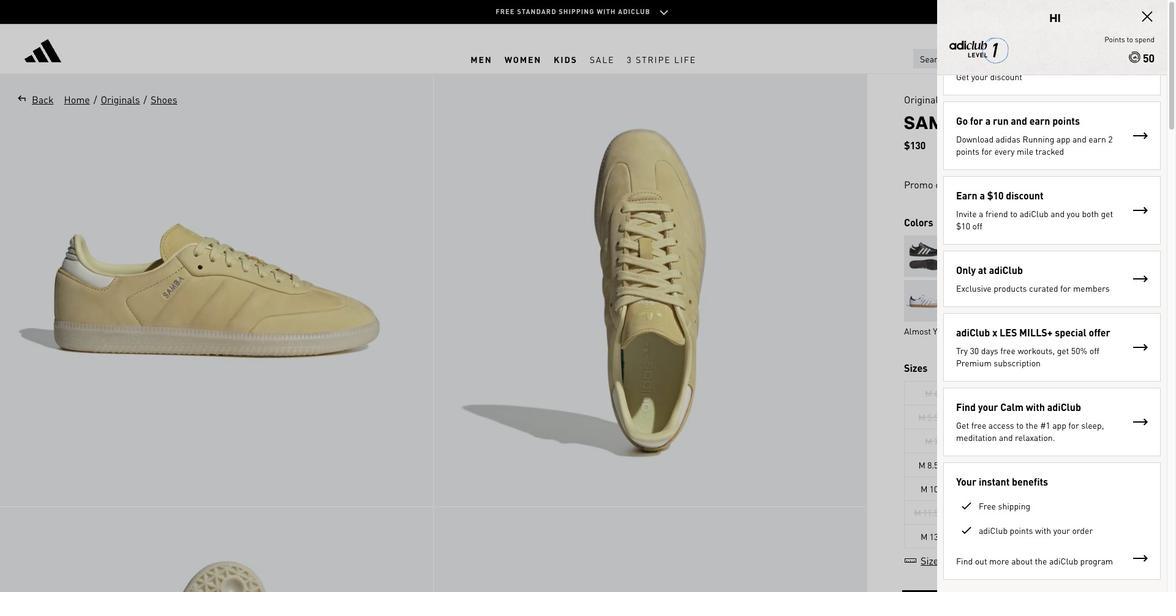 Task type: vqa. For each thing, say whether or not it's contained in the screenshot.


Task type: describe. For each thing, give the bounding box(es) containing it.
m for m 7 / w 8
[[925, 436, 932, 447]]

2 5 from the left
[[1084, 388, 1089, 399]]

15
[[1105, 532, 1114, 543]]

main navigation element
[[279, 45, 888, 74]]

home link
[[63, 92, 90, 107]]

for inside the find your calm with adiclub get free access to the #1 app for sleep, meditation and relaxation.
[[1068, 420, 1079, 431]]

m 8.5 / w 9.5 button
[[905, 453, 980, 478]]

sizes
[[904, 362, 928, 375]]

m 5.5 / w 6.5
[[919, 412, 965, 423]]

home
[[64, 93, 90, 106]]

originals link
[[100, 92, 140, 107]]

product color: almost yellow / almost yellow / off white image
[[950, 236, 993, 278]]

m for m 6 / w 7
[[1000, 412, 1007, 423]]

m 12 / w 13
[[996, 508, 1038, 519]]

w for 6.5
[[945, 412, 952, 423]]

access
[[988, 420, 1014, 431]]

2 yellow from the left
[[993, 326, 1017, 337]]

4
[[934, 388, 938, 399]]

2 horizontal spatial points
[[1052, 115, 1080, 127]]

1 horizontal spatial earn
[[1089, 134, 1106, 145]]

points
[[1104, 35, 1125, 44]]

/ for almost yellow / almost yellow / off white
[[959, 326, 962, 337]]

8.5 inside button
[[927, 460, 938, 471]]

adiclub inside only at adiclub exclusive products curated for members
[[989, 264, 1023, 277]]

to left spend at right top
[[1127, 35, 1133, 44]]

m for m 4 / w 5
[[925, 388, 932, 399]]

for down the 'download'
[[982, 146, 992, 157]]

earn
[[956, 189, 977, 202]]

30
[[970, 345, 979, 356]]

premium
[[956, 358, 991, 369]]

0 vertical spatial 13
[[1030, 508, 1038, 519]]

only
[[956, 264, 976, 277]]

/ for m 6.5 / w 7.5
[[1091, 412, 1094, 423]]

calm
[[1000, 401, 1023, 414]]

10.5 inside button
[[998, 484, 1013, 495]]

benefits
[[1012, 476, 1048, 489]]

friend
[[985, 208, 1008, 219]]

arrow right image
[[1143, 4, 1158, 18]]

guide
[[941, 555, 965, 568]]

w for 7.5
[[1096, 412, 1103, 423]]

shoes link
[[150, 92, 178, 107]]

free
[[979, 501, 996, 512]]

orders and returns link
[[1075, 29, 1136, 39]]

m 10.5 / w 11.5 button
[[980, 477, 1055, 502]]

m 6 / w 7 button
[[980, 406, 1055, 430]]

$130
[[904, 139, 926, 152]]

m 9.5 / w 10.5
[[1067, 460, 1118, 471]]

shop
[[956, 52, 978, 65]]

/ for m 7.5 / w 8.5
[[1015, 436, 1018, 447]]

8.5 inside button
[[1030, 436, 1040, 447]]

2 14 from the left
[[1080, 532, 1089, 543]]

out
[[975, 556, 987, 567]]

colors
[[904, 216, 933, 229]]

orders
[[1075, 29, 1096, 39]]

w for 12.5
[[945, 508, 952, 519]]

eligible
[[1019, 52, 1052, 65]]

order
[[1072, 525, 1093, 536]]

shipping
[[559, 7, 594, 16]]

orders and returns
[[1075, 29, 1136, 39]]

will
[[963, 178, 979, 191]]

m for m 10.5 / w 11.5
[[989, 484, 996, 495]]

product color: sand strata / sand strata / off white image
[[996, 236, 1038, 278]]

for right 'go'
[[970, 115, 983, 127]]

1 vertical spatial the
[[1035, 556, 1047, 567]]

1 originals from the left
[[101, 93, 140, 106]]

m for m 13.5 / w 14.5
[[989, 532, 996, 543]]

1 of 1
[[1042, 6, 1062, 17]]

0 horizontal spatial 6
[[1009, 412, 1013, 423]]

/ for m 4.5 / w 5.5
[[1015, 388, 1018, 399]]

2 9.5 from the left
[[1075, 460, 1086, 471]]

exclusive
[[956, 283, 991, 294]]

sleep,
[[1081, 420, 1104, 431]]

adiclub inside the find your calm with adiclub get free access to the #1 app for sleep, meditation and relaxation.
[[1047, 401, 1081, 414]]

1 6.5 from the left
[[954, 412, 965, 423]]

/ for m 9.5 / w 10.5
[[1088, 460, 1091, 471]]

m 4 / w 5
[[925, 388, 959, 399]]

shipping
[[998, 501, 1030, 512]]

and left 2
[[1072, 134, 1086, 145]]

with
[[597, 7, 616, 16]]

1 vertical spatial $10
[[956, 221, 970, 232]]

/ for m 5 / w 6
[[1091, 388, 1094, 399]]

shop voucher eligible products get your discount
[[956, 52, 1093, 82]]

free standard shipping with adiclub
[[496, 7, 650, 16]]

off inside adiclub x les mills+ special offer try 30 days free workouts, get 50% off premium subscription
[[1089, 345, 1099, 356]]

and right orders
[[1098, 29, 1110, 39]]

running
[[1023, 134, 1054, 145]]

m 4 / w 5 button
[[905, 382, 980, 406]]

50%
[[1071, 345, 1087, 356]]

2 6.5 from the left
[[1078, 412, 1089, 423]]

free inside adiclub x les mills+ special offer try 30 days free workouts, get 50% off premium subscription
[[1000, 345, 1016, 356]]

help
[[1011, 29, 1026, 39]]

0 vertical spatial earn
[[1029, 115, 1050, 127]]

arrow right long image for go for a run and earn points
[[1133, 129, 1148, 143]]

voucher
[[981, 52, 1016, 65]]

w for 6
[[1096, 388, 1103, 399]]

m 6.5 / w 7.5 button
[[1055, 406, 1130, 430]]

with inside the find your calm with adiclub get free access to the #1 app for sleep, meditation and relaxation.
[[1026, 401, 1045, 414]]

w for 9.5
[[945, 460, 952, 471]]

promo
[[904, 178, 933, 191]]

program
[[1080, 556, 1113, 567]]

m for m 10 / w 11
[[921, 484, 927, 495]]

arrow right long image for find your calm with adiclub
[[1133, 415, 1148, 430]]

go for a run and earn points download adidas running app and earn 2 points for every mile tracked
[[956, 115, 1113, 157]]

invite
[[956, 208, 977, 219]]

back
[[32, 93, 54, 106]]

m for m 9.5 / w 10.5
[[1067, 460, 1073, 471]]

free shipping
[[979, 501, 1030, 512]]

w for 7
[[1020, 412, 1028, 423]]

w for 8
[[945, 436, 952, 447]]

1 almost from the left
[[904, 326, 931, 337]]

m 14 / w 15 button
[[1055, 525, 1130, 549]]

run
[[993, 115, 1009, 127]]

white
[[1038, 326, 1059, 337]]

discount inside shop voucher eligible products get your discount
[[990, 71, 1022, 82]]

adiclub down 12
[[979, 525, 1008, 536]]

10.5 inside button
[[1103, 460, 1118, 471]]

14.5
[[1030, 532, 1045, 543]]

m 9 / w 10
[[998, 460, 1036, 471]]

m 7.5 / w 8.5
[[994, 436, 1040, 447]]

/ for m 13 / w 14
[[940, 532, 943, 543]]

m 7.5 / w 8.5 button
[[980, 429, 1055, 454]]

off
[[1025, 326, 1036, 337]]

/ for m 6 / w 7
[[1015, 412, 1018, 423]]

/ for m 13.5 / w 14.5
[[1015, 532, 1018, 543]]

2 vertical spatial points
[[1010, 525, 1033, 536]]

1 vertical spatial 5.5
[[927, 412, 938, 423]]

almost yellow / almost yellow / off white
[[904, 326, 1059, 337]]

m 5 / w 6
[[1075, 388, 1109, 399]]

w for 14.5
[[1020, 532, 1028, 543]]

arrow left image
[[946, 4, 961, 18]]

m 9 / w 10 button
[[980, 453, 1055, 478]]

meditation
[[956, 432, 997, 443]]

checkbox checkmark image for free shipping
[[959, 499, 974, 514]]

m for m 4.5 / w 5.5
[[994, 388, 1001, 399]]

m for m 14 / w 15
[[1071, 532, 1078, 543]]

m 9.5 / w 10.5 button
[[1055, 453, 1130, 478]]

m 7 / w 8 button
[[905, 429, 980, 454]]

get inside adiclub x les mills+ special offer try 30 days free workouts, get 50% off premium subscription
[[1057, 345, 1069, 356]]

your instant benefits
[[956, 476, 1048, 489]]

your inside shop voucher eligible products get your discount
[[971, 71, 988, 82]]

free
[[496, 7, 515, 16]]

off inside earn a $10 discount invite a friend to adiclub and you both get $10 off
[[972, 221, 982, 232]]

offer
[[1089, 326, 1110, 339]]

checkbox checkmark image for adiclub points with your order
[[959, 524, 974, 538]]

m 10 / w 11 button
[[905, 477, 980, 502]]

size guide
[[921, 555, 965, 568]]

product.
[[1052, 178, 1088, 191]]

samba shoes $130
[[904, 112, 1039, 152]]

your
[[956, 476, 976, 489]]

get inside shop voucher eligible products get your discount
[[956, 71, 969, 82]]

/ for m 11.5 / w 12.5
[[940, 508, 943, 519]]

and inside earn a $10 discount invite a friend to adiclub and you both get $10 off
[[1051, 208, 1065, 219]]

this
[[1033, 178, 1050, 191]]

m 13.5 / w 14.5 button
[[980, 525, 1055, 549]]

size
[[921, 555, 939, 568]]

12.5
[[954, 508, 970, 519]]

1 1 from the left
[[1042, 6, 1046, 17]]

go
[[956, 115, 968, 127]]



Task type: locate. For each thing, give the bounding box(es) containing it.
app inside the find your calm with adiclub get free access to the #1 app for sleep, meditation and relaxation.
[[1052, 420, 1066, 431]]

/ for m 10.5 / w 11.5
[[1015, 484, 1018, 495]]

1 arrow right long image from the top
[[1133, 129, 1148, 143]]

adiclub right at
[[989, 264, 1023, 277]]

w left 11
[[945, 484, 952, 495]]

1 vertical spatial 7
[[934, 436, 938, 447]]

1 yellow from the left
[[933, 326, 957, 337]]

checkbox checkmark image down 11
[[959, 499, 974, 514]]

find for out
[[956, 556, 973, 567]]

1 right of
[[1058, 6, 1062, 17]]

1 vertical spatial 13
[[929, 532, 938, 543]]

product color: core black / cloud white / core black image
[[904, 236, 947, 278]]

10 inside 'button'
[[1027, 460, 1036, 471]]

11.5 inside button
[[1030, 484, 1045, 495]]

apply
[[997, 178, 1020, 191]]

m for m 5 / w 6
[[1075, 388, 1082, 399]]

originals up samba
[[904, 93, 943, 106]]

14 down the '12.5'
[[954, 532, 963, 543]]

1 vertical spatial 11.5
[[923, 508, 938, 519]]

get
[[1101, 208, 1113, 219], [1057, 345, 1069, 356]]

off
[[972, 221, 982, 232], [1089, 345, 1099, 356]]

8.5 down the #1
[[1030, 436, 1040, 447]]

get inside earn a $10 discount invite a friend to adiclub and you both get $10 off
[[1101, 208, 1113, 219]]

1 vertical spatial 10.5
[[998, 484, 1013, 495]]

with
[[1026, 401, 1045, 414], [1035, 525, 1051, 536]]

arrow right long image for adiclub x les mills+ special offer
[[1133, 341, 1148, 355]]

m 13.5 / w 14.5
[[989, 532, 1045, 543]]

0 vertical spatial 11.5
[[1030, 484, 1045, 495]]

0 vertical spatial a
[[985, 115, 991, 127]]

1 9.5 from the left
[[954, 460, 965, 471]]

w for 15
[[1096, 532, 1103, 543]]

0 vertical spatial $10
[[987, 189, 1004, 202]]

6.5 down m 5 / w 6
[[1078, 412, 1089, 423]]

10.5 down sleep,
[[1103, 460, 1118, 471]]

w up m 6.5 / w 7.5 button
[[1096, 388, 1103, 399]]

0 vertical spatial 8.5
[[1030, 436, 1040, 447]]

free up "meditation"
[[971, 420, 986, 431]]

m 11.5 / w 12.5 button
[[905, 501, 980, 526]]

w for 10.5
[[1093, 460, 1101, 471]]

m 4.5 / w 5.5 button
[[980, 382, 1055, 406]]

w down m 4 / w 5 button
[[945, 412, 952, 423]]

1 horizontal spatial 5
[[1084, 388, 1089, 399]]

promo codes will not apply to this product.
[[904, 178, 1088, 191]]

m for m 8.5 / w 9.5
[[919, 460, 925, 471]]

your down shop
[[971, 71, 988, 82]]

1 horizontal spatial shoes
[[975, 112, 1039, 134]]

m inside 'button'
[[998, 460, 1005, 471]]

1 horizontal spatial 13
[[1030, 508, 1038, 519]]

almost down product color: cloud white / lucid blue s23 / gum image
[[904, 326, 931, 337]]

2 arrow right long image from the top
[[1133, 341, 1148, 355]]

/ inside 'button'
[[1013, 460, 1016, 471]]

almost
[[904, 326, 931, 337], [964, 326, 991, 337]]

w inside 'button'
[[1018, 460, 1025, 471]]

products down orders
[[1054, 52, 1093, 65]]

w left the #1
[[1020, 412, 1028, 423]]

w down m 5 / w 6 button
[[1096, 412, 1103, 423]]

0 horizontal spatial 5
[[954, 388, 959, 399]]

10 left 11
[[929, 484, 938, 495]]

arrow right long image right both
[[1133, 203, 1148, 218]]

7 left 8
[[934, 436, 938, 447]]

0 vertical spatial the
[[1026, 420, 1038, 431]]

2 vertical spatial arrow right long image
[[1133, 272, 1148, 287]]

m for m 5.5 / w 6.5
[[919, 412, 925, 423]]

0 horizontal spatial almost
[[904, 326, 931, 337]]

find
[[956, 401, 976, 414], [956, 556, 973, 567]]

app inside go for a run and earn points download adidas running app and earn 2 points for every mile tracked
[[1056, 134, 1070, 145]]

/ inside button
[[1015, 436, 1018, 447]]

app up tracked
[[1056, 134, 1070, 145]]

w for 13
[[1020, 508, 1028, 519]]

1 horizontal spatial 7
[[1030, 412, 1034, 423]]

2 find from the top
[[956, 556, 973, 567]]

1 left of
[[1042, 6, 1046, 17]]

7 left the #1
[[1030, 412, 1034, 423]]

yellow
[[933, 326, 957, 337], [993, 326, 1017, 337]]

workouts,
[[1018, 345, 1055, 356]]

to
[[1127, 35, 1133, 44], [1023, 178, 1031, 191], [1010, 208, 1017, 219], [1016, 420, 1024, 431]]

$10 up friend on the top
[[987, 189, 1004, 202]]

1 vertical spatial free
[[971, 420, 986, 431]]

1 horizontal spatial free
[[1000, 345, 1016, 356]]

discount down voucher
[[990, 71, 1022, 82]]

w for 10
[[1018, 460, 1025, 471]]

0 vertical spatial 7.5
[[1105, 412, 1116, 423]]

0 vertical spatial 10.5
[[1103, 460, 1118, 471]]

your
[[971, 71, 988, 82], [978, 401, 998, 414], [1053, 525, 1070, 536]]

0 vertical spatial off
[[972, 221, 982, 232]]

w left the 15
[[1096, 532, 1103, 543]]

checkbox checkmark image down the '12.5'
[[959, 524, 974, 538]]

2 get from the top
[[956, 420, 969, 431]]

m for m 6.5 / w 7.5
[[1069, 412, 1076, 423]]

1 horizontal spatial originals
[[904, 93, 943, 106]]

mile
[[1017, 146, 1033, 157]]

for
[[970, 115, 983, 127], [982, 146, 992, 157], [1060, 283, 1071, 294], [1068, 420, 1079, 431]]

your up access
[[978, 401, 998, 414]]

0 vertical spatial get
[[1101, 208, 1113, 219]]

5 right 4
[[954, 388, 959, 399]]

w down "m 6 / w 7" button
[[1020, 436, 1028, 447]]

adiclub inside adiclub x les mills+ special offer try 30 days free workouts, get 50% off premium subscription
[[956, 326, 990, 339]]

0 horizontal spatial $10
[[956, 221, 970, 232]]

11.5 up shipping
[[1030, 484, 1045, 495]]

products inside only at adiclub exclusive products curated for members
[[994, 283, 1027, 294]]

1 vertical spatial 10
[[929, 484, 938, 495]]

checkbox checkmark image
[[959, 499, 974, 514], [959, 524, 974, 538]]

10 up the benefits
[[1027, 460, 1036, 471]]

/
[[94, 93, 97, 106], [144, 93, 147, 106], [959, 326, 962, 337], [1020, 326, 1023, 337], [940, 388, 943, 399], [1015, 388, 1018, 399], [1091, 388, 1094, 399], [940, 412, 943, 423], [1015, 412, 1018, 423], [1091, 412, 1094, 423], [940, 436, 943, 447], [1015, 436, 1018, 447], [940, 460, 943, 471], [1013, 460, 1016, 471], [1088, 460, 1091, 471], [940, 484, 943, 495], [1015, 484, 1018, 495], [940, 508, 943, 519], [1015, 508, 1018, 519], [940, 532, 943, 543], [1015, 532, 1018, 543], [1091, 532, 1094, 543]]

to inside the find your calm with adiclub get free access to the #1 app for sleep, meditation and relaxation.
[[1016, 420, 1024, 431]]

0 vertical spatial arrow right long image
[[1133, 60, 1148, 75]]

5 up m 6.5 / w 7.5
[[1084, 388, 1089, 399]]

0 vertical spatial 5.5
[[1030, 388, 1040, 399]]

at
[[978, 264, 987, 277]]

6.5 up 8
[[954, 412, 965, 423]]

1 arrow right long image from the top
[[1133, 60, 1148, 75]]

50
[[1143, 51, 1155, 65]]

$10
[[987, 189, 1004, 202], [956, 221, 970, 232]]

free
[[1000, 345, 1016, 356], [971, 420, 986, 431]]

0 horizontal spatial products
[[994, 283, 1027, 294]]

to inside earn a $10 discount invite a friend to adiclub and you both get $10 off
[[1010, 208, 1017, 219]]

the up relaxation.
[[1026, 420, 1038, 431]]

members
[[1073, 283, 1110, 294]]

arrow right long image right product color: wonder quartz / wonder quartz / off white image
[[1133, 272, 1148, 287]]

adiclub down 'this'
[[1020, 208, 1048, 219]]

2 arrow right long image from the top
[[1133, 203, 1148, 218]]

7 inside button
[[1030, 412, 1034, 423]]

2 checkbox checkmark image from the top
[[959, 524, 974, 538]]

0 vertical spatial points
[[1052, 115, 1080, 127]]

1 horizontal spatial yellow
[[993, 326, 1017, 337]]

7.5 inside button
[[1003, 436, 1013, 447]]

almost left x
[[964, 326, 991, 337]]

for right curated
[[1060, 283, 1071, 294]]

1 horizontal spatial 14
[[1080, 532, 1089, 543]]

products
[[1054, 52, 1093, 65], [994, 283, 1027, 294]]

the inside the find your calm with adiclub get free access to the #1 app for sleep, meditation and relaxation.
[[1026, 420, 1038, 431]]

products inside shop voucher eligible products get your discount
[[1054, 52, 1093, 65]]

relaxation.
[[1015, 432, 1055, 443]]

/ for m 7 / w 8
[[940, 436, 943, 447]]

earn up running
[[1029, 115, 1050, 127]]

9
[[1007, 460, 1011, 471]]

/ for m 5.5 / w 6.5
[[940, 412, 943, 423]]

0 horizontal spatial free
[[971, 420, 986, 431]]

1 vertical spatial arrow right long image
[[1133, 203, 1148, 218]]

0 vertical spatial free
[[1000, 345, 1016, 356]]

0 horizontal spatial 10.5
[[998, 484, 1013, 495]]

13.5
[[998, 532, 1013, 543]]

arrow right long image down spend at right top
[[1133, 60, 1148, 75]]

3 arrow right long image from the top
[[1133, 415, 1148, 430]]

arrow right long image
[[1133, 129, 1148, 143], [1133, 341, 1148, 355], [1133, 415, 1148, 430], [1133, 552, 1148, 567]]

1 horizontal spatial products
[[1054, 52, 1093, 65]]

a inside go for a run and earn points download adidas running app and earn 2 points for every mile tracked
[[985, 115, 991, 127]]

shoes
[[151, 93, 177, 106], [975, 112, 1039, 134]]

1 14 from the left
[[954, 532, 963, 543]]

for left sleep,
[[1068, 420, 1079, 431]]

earn left 2
[[1089, 134, 1106, 145]]

4 arrow right long image from the top
[[1133, 552, 1148, 567]]

shoes inside samba shoes $130
[[975, 112, 1039, 134]]

arrow right long image for earn a $10 discount
[[1133, 203, 1148, 218]]

product color: wonder silver / wonder silver / off white image
[[1042, 236, 1084, 278]]

7.5 down access
[[1003, 436, 1013, 447]]

w right 9
[[1018, 460, 1025, 471]]

products down product color: sand strata / sand strata / off white image
[[994, 283, 1027, 294]]

m 4.5 / w 5.5
[[994, 388, 1040, 399]]

7 inside button
[[934, 436, 938, 447]]

about
[[1011, 556, 1033, 567]]

your left order
[[1053, 525, 1070, 536]]

yellow up try
[[933, 326, 957, 337]]

5
[[954, 388, 959, 399], [1084, 388, 1089, 399]]

0 horizontal spatial 5.5
[[927, 412, 938, 423]]

les
[[1000, 326, 1017, 339]]

1 vertical spatial off
[[1089, 345, 1099, 356]]

13 up size guide 'link'
[[929, 532, 938, 543]]

days
[[981, 345, 998, 356]]

every
[[994, 146, 1015, 157]]

arrow right button
[[1143, 4, 1158, 18]]

1 horizontal spatial 6.5
[[1078, 412, 1089, 423]]

w for 14
[[945, 532, 952, 543]]

wishlist
[[1038, 29, 1063, 39]]

3 arrow right long image from the top
[[1133, 272, 1148, 287]]

your inside the find your calm with adiclub get free access to the #1 app for sleep, meditation and relaxation.
[[978, 401, 998, 414]]

/ for m 9 / w 10
[[1013, 460, 1016, 471]]

0 vertical spatial 6
[[1105, 388, 1109, 399]]

0 vertical spatial find
[[956, 401, 976, 414]]

1 get from the top
[[956, 71, 969, 82]]

m 10.5 / w 11.5
[[989, 484, 1045, 495]]

/ for m 12 / w 13
[[1015, 508, 1018, 519]]

get right both
[[1101, 208, 1113, 219]]

0 horizontal spatial off
[[972, 221, 982, 232]]

0 horizontal spatial 8.5
[[927, 460, 938, 471]]

arrow right long image for only at adiclub
[[1133, 272, 1148, 287]]

points to spend
[[1104, 35, 1155, 44]]

1 vertical spatial get
[[1057, 345, 1069, 356]]

6
[[1105, 388, 1109, 399], [1009, 412, 1013, 423]]

arrow right long image
[[1133, 60, 1148, 75], [1133, 203, 1148, 218], [1133, 272, 1148, 287]]

off down invite
[[972, 221, 982, 232]]

w
[[945, 388, 952, 399], [1020, 388, 1028, 399], [1096, 388, 1103, 399], [945, 412, 952, 423], [1020, 412, 1028, 423], [1096, 412, 1103, 423], [945, 436, 952, 447], [1020, 436, 1028, 447], [945, 460, 952, 471], [1018, 460, 1025, 471], [1093, 460, 1101, 471], [945, 484, 952, 495], [1020, 484, 1028, 495], [945, 508, 952, 519], [1020, 508, 1028, 519], [945, 532, 952, 543], [1020, 532, 1028, 543], [1096, 532, 1103, 543]]

help link
[[1011, 29, 1026, 39]]

1 horizontal spatial 5.5
[[1030, 388, 1040, 399]]

1 horizontal spatial 11.5
[[1030, 484, 1045, 495]]

adiclub points with your order
[[979, 525, 1093, 536]]

tracked
[[1036, 146, 1064, 157]]

find for your
[[956, 401, 976, 414]]

477
[[1115, 92, 1130, 105]]

the right about
[[1035, 556, 1047, 567]]

0 vertical spatial checkbox checkmark image
[[959, 499, 974, 514]]

discount inside earn a $10 discount invite a friend to adiclub and you both get $10 off
[[1006, 189, 1044, 202]]

off right 50%
[[1089, 345, 1099, 356]]

8.5 up m 10 / w 11
[[927, 460, 938, 471]]

1 horizontal spatial points
[[1010, 525, 1033, 536]]

m 5.5 / w 6.5 button
[[905, 406, 980, 430]]

m 10 / w 11
[[921, 484, 963, 495]]

not
[[981, 178, 995, 191]]

$10 down invite
[[956, 221, 970, 232]]

0 horizontal spatial 6.5
[[954, 412, 965, 423]]

both
[[1082, 208, 1099, 219]]

2 1 from the left
[[1058, 6, 1062, 17]]

1 find from the top
[[956, 401, 976, 414]]

10 inside button
[[929, 484, 938, 495]]

0 vertical spatial get
[[956, 71, 969, 82]]

and down access
[[999, 432, 1013, 443]]

arrow left button
[[946, 4, 961, 18]]

0 horizontal spatial 7
[[934, 436, 938, 447]]

shoes right originals link
[[151, 93, 177, 106]]

get inside the find your calm with adiclub get free access to the #1 app for sleep, meditation and relaxation.
[[956, 420, 969, 431]]

10.5 up free shipping
[[998, 484, 1013, 495]]

1 horizontal spatial 6
[[1105, 388, 1109, 399]]

1 vertical spatial checkbox checkmark image
[[959, 524, 974, 538]]

9.5 up your
[[954, 460, 965, 471]]

shoes up every
[[975, 112, 1039, 134]]

adiclub up the #1
[[1047, 401, 1081, 414]]

477 button
[[1069, 92, 1130, 107]]

originals right 'home'
[[101, 93, 140, 106]]

app
[[1056, 134, 1070, 145], [1052, 420, 1066, 431]]

8
[[954, 436, 959, 447]]

1 vertical spatial earn
[[1089, 134, 1106, 145]]

1 vertical spatial discount
[[1006, 189, 1044, 202]]

and right run
[[1011, 115, 1027, 127]]

find your calm with adiclub get free access to the #1 app for sleep, meditation and relaxation.
[[956, 401, 1104, 443]]

0 horizontal spatial earn
[[1029, 115, 1050, 127]]

1 vertical spatial get
[[956, 420, 969, 431]]

0 horizontal spatial points
[[956, 146, 979, 157]]

1
[[1042, 6, 1046, 17], [1058, 6, 1062, 17]]

the
[[1026, 420, 1038, 431], [1035, 556, 1047, 567]]

10
[[1027, 460, 1036, 471], [929, 484, 938, 495]]

0 horizontal spatial 11.5
[[923, 508, 938, 519]]

m 13 / w 14 button
[[905, 525, 980, 549]]

13 up adiclub points with your order
[[1030, 508, 1038, 519]]

2 vertical spatial a
[[979, 208, 983, 219]]

14 left the 15
[[1080, 532, 1089, 543]]

adiclub left program
[[1049, 556, 1078, 567]]

0 vertical spatial shoes
[[151, 93, 177, 106]]

1 vertical spatial points
[[956, 146, 979, 157]]

w up guide
[[945, 532, 952, 543]]

1 vertical spatial find
[[956, 556, 973, 567]]

w inside button
[[1020, 436, 1028, 447]]

m for m 9 / w 10
[[998, 460, 1005, 471]]

originals
[[101, 93, 140, 106], [904, 93, 943, 106]]

1 horizontal spatial 7.5
[[1105, 412, 1116, 423]]

of
[[1048, 6, 1056, 17]]

free inside the find your calm with adiclub get free access to the #1 app for sleep, meditation and relaxation.
[[971, 420, 986, 431]]

spend
[[1135, 35, 1155, 44]]

w left 14.5
[[1020, 532, 1028, 543]]

adiclub x les mills+ special offer try 30 days free workouts, get 50% off premium subscription
[[956, 326, 1110, 369]]

1 horizontal spatial 10
[[1027, 460, 1036, 471]]

find left the out
[[956, 556, 973, 567]]

1 5 from the left
[[954, 388, 959, 399]]

product color: wonder quartz / wonder quartz / off white image
[[1087, 236, 1130, 278]]

1 horizontal spatial 9.5
[[1075, 460, 1086, 471]]

m 13 / w 14
[[921, 532, 963, 543]]

1 horizontal spatial 10.5
[[1103, 460, 1118, 471]]

0 horizontal spatial originals
[[101, 93, 140, 106]]

w for 8.5
[[1020, 436, 1028, 447]]

0 horizontal spatial 13
[[929, 532, 938, 543]]

a left run
[[985, 115, 991, 127]]

and inside the find your calm with adiclub get free access to the #1 app for sleep, meditation and relaxation.
[[999, 432, 1013, 443]]

5.5 down 4
[[927, 412, 938, 423]]

1 vertical spatial 8.5
[[927, 460, 938, 471]]

11.5 up m 13 / w 14
[[923, 508, 938, 519]]

m 11.5 / w 12.5
[[914, 508, 970, 519]]

w up 'm 10 / w 11' button
[[945, 460, 952, 471]]

yellow samba shoes image
[[0, 74, 433, 507], [434, 74, 867, 507], [0, 508, 433, 593], [434, 508, 867, 593]]

/ for m 10 / w 11
[[940, 484, 943, 495]]

and left you
[[1051, 208, 1065, 219]]

5.5 right 4.5
[[1030, 388, 1040, 399]]

0 vertical spatial your
[[971, 71, 988, 82]]

find out more about the adiclub program
[[956, 556, 1113, 567]]

adiclub up 30
[[956, 326, 990, 339]]

13
[[1030, 508, 1038, 519], [929, 532, 938, 543]]

0 horizontal spatial yellow
[[933, 326, 957, 337]]

w for 11
[[945, 484, 952, 495]]

adiclub inside earn a $10 discount invite a friend to adiclub and you both get $10 off
[[1020, 208, 1048, 219]]

0 horizontal spatial shoes
[[151, 93, 177, 106]]

w down sleep,
[[1093, 460, 1101, 471]]

discount up friend on the top
[[1006, 189, 1044, 202]]

1 horizontal spatial 1
[[1058, 6, 1062, 17]]

find inside the find your calm with adiclub get free access to the #1 app for sleep, meditation and relaxation.
[[956, 401, 976, 414]]

w right 4
[[945, 388, 952, 399]]

points
[[1052, 115, 1080, 127], [956, 146, 979, 157], [1010, 525, 1033, 536]]

m for m 13 / w 14
[[921, 532, 927, 543]]

1 vertical spatial 6
[[1009, 412, 1013, 423]]

w up shipping
[[1020, 484, 1028, 495]]

1 horizontal spatial almost
[[964, 326, 991, 337]]

w for 5.5
[[1020, 388, 1028, 399]]

get
[[956, 71, 969, 82], [956, 420, 969, 431]]

1 vertical spatial app
[[1052, 420, 1066, 431]]

1 vertical spatial with
[[1035, 525, 1051, 536]]

w right 4.5
[[1020, 388, 1028, 399]]

app right the #1
[[1052, 420, 1066, 431]]

2 originals from the left
[[904, 93, 943, 106]]

1 vertical spatial a
[[980, 189, 985, 202]]

11.5 inside button
[[923, 508, 938, 519]]

/ for m 14 / w 15
[[1091, 532, 1094, 543]]

adidas
[[996, 134, 1020, 145]]

1 horizontal spatial get
[[1101, 208, 1113, 219]]

m inside button
[[994, 436, 1001, 447]]

m for m 7.5 / w 8.5
[[994, 436, 1001, 447]]

1 vertical spatial 7.5
[[1003, 436, 1013, 447]]

product color: cloud white / lucid blue s23 / gum image
[[904, 281, 947, 322]]

0 vertical spatial 10
[[1027, 460, 1036, 471]]

m 5 / w 6 button
[[1055, 382, 1130, 406]]

1 vertical spatial your
[[978, 401, 998, 414]]

w left the '12.5'
[[945, 508, 952, 519]]

for inside only at adiclub exclusive products curated for members
[[1060, 283, 1071, 294]]

a right earn
[[980, 189, 985, 202]]

to right friend on the top
[[1010, 208, 1017, 219]]

w right 12
[[1020, 508, 1028, 519]]

0 horizontal spatial get
[[1057, 345, 1069, 356]]

hi
[[1050, 12, 1061, 25]]

0 vertical spatial discount
[[990, 71, 1022, 82]]

0 horizontal spatial 1
[[1042, 6, 1046, 17]]

1 checkbox checkmark image from the top
[[959, 499, 974, 514]]

a right invite
[[979, 208, 983, 219]]

2 vertical spatial your
[[1053, 525, 1070, 536]]

m 12 / w 13 button
[[980, 501, 1055, 526]]

2 almost from the left
[[964, 326, 991, 337]]

/ for m 4 / w 5
[[940, 388, 943, 399]]

9.5 down sleep,
[[1075, 460, 1086, 471]]

2
[[1108, 134, 1113, 145]]

7.5 right sleep,
[[1105, 412, 1116, 423]]

w left 8
[[945, 436, 952, 447]]

m for m 12 / w 13
[[996, 508, 1003, 519]]

0 horizontal spatial 9.5
[[954, 460, 965, 471]]

yellow left off
[[993, 326, 1017, 337]]

close image
[[1140, 9, 1155, 24]]

w for 5
[[945, 388, 952, 399]]

get down shop
[[956, 71, 969, 82]]

0 vertical spatial with
[[1026, 401, 1045, 414]]

arrow right long image for shop voucher eligible products
[[1133, 60, 1148, 75]]

1 horizontal spatial 8.5
[[1030, 436, 1040, 447]]

7.5 inside button
[[1105, 412, 1116, 423]]

to left 'this'
[[1023, 178, 1031, 191]]

1 vertical spatial products
[[994, 283, 1027, 294]]

m for m 11.5 / w 12.5
[[914, 508, 921, 519]]

1 horizontal spatial $10
[[987, 189, 1004, 202]]

w for 11.5
[[1020, 484, 1028, 495]]

0 vertical spatial app
[[1056, 134, 1070, 145]]

get left 50%
[[1057, 345, 1069, 356]]

10.5
[[1103, 460, 1118, 471], [998, 484, 1013, 495]]

/ for m 8.5 / w 9.5
[[940, 460, 943, 471]]



